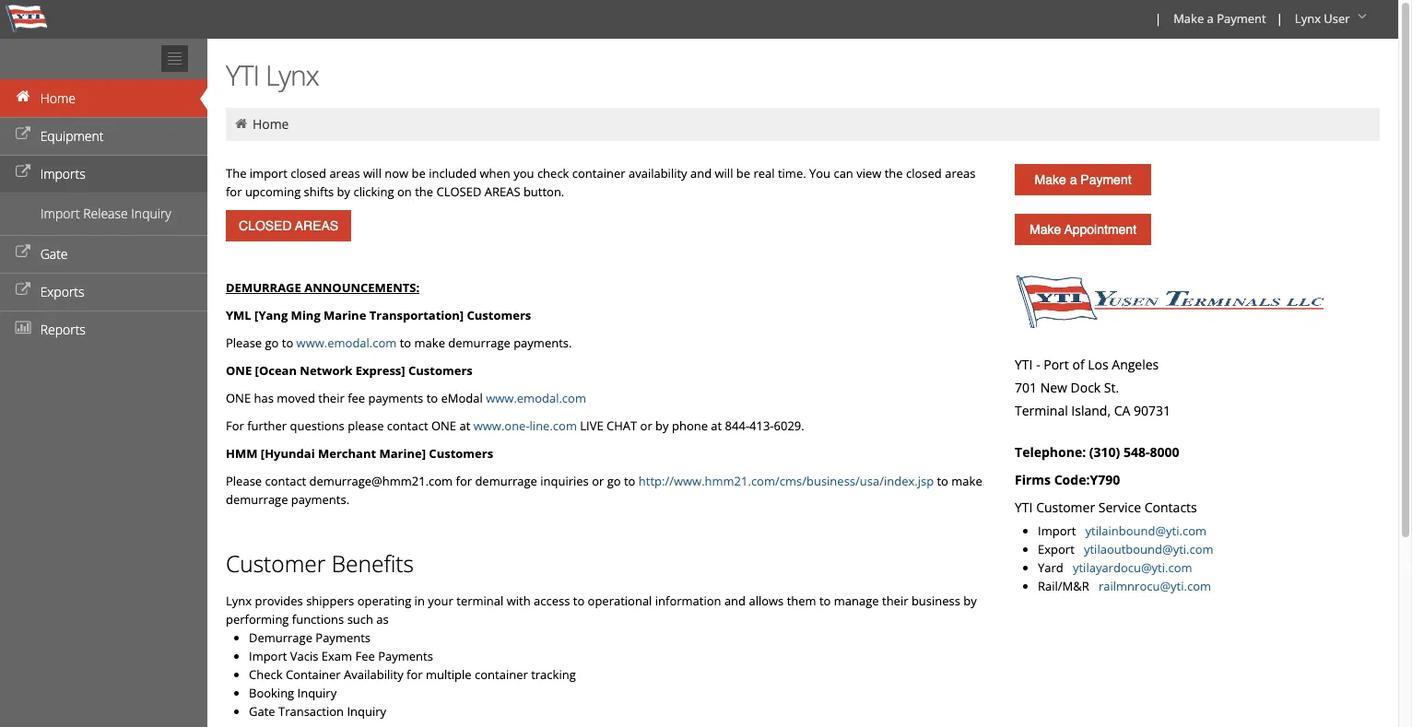Task type: locate. For each thing, give the bounding box(es) containing it.
equipment link
[[0, 117, 207, 155]]

telephone: (310) 548-8000
[[1015, 444, 1180, 461]]

ytilaoutbound@yti.com link
[[1084, 541, 1214, 558]]

import up export
[[1038, 523, 1077, 539]]

import inside yti customer service contacts import ytilainbound@yti.com export ytilaoutbound@yti.com yard ytilayardocu@yti.com rail/m&r railmnrocu@yti.com
[[1038, 523, 1077, 539]]

0 vertical spatial container
[[572, 165, 626, 182]]

0 vertical spatial their
[[318, 390, 345, 407]]

2 be from the left
[[737, 165, 751, 182]]

closed up shifts
[[291, 165, 326, 182]]

external link image down home image
[[14, 128, 32, 141]]

1 vertical spatial a
[[1070, 172, 1077, 187]]

1 horizontal spatial for
[[407, 667, 423, 683]]

0 horizontal spatial areas
[[330, 165, 360, 182]]

the import closed areas will now be included when you check container availability and will be real time.  you can view the closed areas for upcoming shifts by clicking on the closed areas button.
[[226, 165, 976, 200]]

0 horizontal spatial by
[[337, 184, 350, 200]]

allows
[[749, 593, 784, 610]]

yti inside yti - port of los angeles 701 new dock st. terminal island, ca 90731
[[1015, 356, 1033, 373]]

0 horizontal spatial gate
[[40, 245, 68, 263]]

please contact demurrage@hmm21.com for demurrage inquiries or go to http://www.hmm21.com/cms/business/usa/index.jsp
[[226, 473, 934, 490]]

express]
[[356, 362, 405, 379]]

payments. up line.com
[[514, 335, 572, 351]]

home
[[40, 89, 76, 107], [253, 115, 289, 133]]

1 horizontal spatial customer
[[1037, 499, 1096, 516]]

1 vertical spatial payments
[[378, 648, 433, 665]]

chat
[[607, 418, 637, 434]]

real
[[754, 165, 775, 182]]

2 horizontal spatial import
[[1038, 523, 1077, 539]]

2 vertical spatial yti
[[1015, 499, 1033, 516]]

as
[[377, 611, 389, 628]]

by right business
[[964, 593, 977, 610]]

844-
[[725, 418, 750, 434]]

home link right home icon
[[253, 115, 289, 133]]

1 vertical spatial www.emodal.com
[[486, 390, 586, 407]]

vacis
[[290, 648, 319, 665]]

inquiry down availability
[[347, 704, 386, 720]]

8000
[[1150, 444, 1180, 461]]

will left real at the right
[[715, 165, 734, 182]]

0 horizontal spatial be
[[412, 165, 426, 182]]

0 horizontal spatial www.emodal.com link
[[297, 335, 397, 351]]

external link image
[[14, 128, 32, 141], [14, 246, 32, 259]]

701
[[1015, 379, 1037, 397]]

1 vertical spatial www.emodal.com link
[[486, 390, 586, 407]]

at down emodal
[[460, 418, 471, 434]]

0 vertical spatial make a payment link
[[1166, 0, 1273, 39]]

demurrage announcements:
[[226, 279, 420, 296]]

6029.
[[774, 418, 805, 434]]

one left has
[[226, 390, 251, 407]]

customers up emodal
[[408, 362, 473, 379]]

2 please from the top
[[226, 473, 262, 490]]

external link image inside imports 'link'
[[14, 166, 32, 179]]

1 external link image from the top
[[14, 128, 32, 141]]

1 | from the left
[[1155, 10, 1162, 27]]

container
[[286, 667, 341, 683]]

http://www.hmm21.com/cms/business/usa/index.jsp link
[[639, 473, 934, 490]]

inquiry
[[131, 205, 171, 222], [297, 685, 337, 702], [347, 704, 386, 720]]

0 vertical spatial by
[[337, 184, 350, 200]]

1 vertical spatial one
[[226, 390, 251, 407]]

the right view
[[885, 165, 903, 182]]

container inside the import closed areas will now be included when you check container availability and will be real time.  you can view the closed areas for upcoming shifts by clicking on the closed areas button.
[[572, 165, 626, 182]]

customers down www.one-
[[429, 445, 494, 462]]

import down imports
[[41, 205, 80, 222]]

yti for yti lynx
[[226, 56, 259, 94]]

with
[[507, 593, 531, 610]]

1 horizontal spatial payments.
[[514, 335, 572, 351]]

external link image up bar chart icon
[[14, 246, 32, 259]]

1 vertical spatial customer
[[226, 549, 326, 579]]

1 vertical spatial payment
[[1081, 172, 1132, 187]]

for inside the import closed areas will now be included when you check container availability and will be real time.  you can view the closed areas for upcoming shifts by clicking on the closed areas button.
[[226, 184, 242, 200]]

for down for further questions please contact one at www.one-line.com live chat or by phone at 844-413-6029.
[[456, 473, 472, 490]]

1 please from the top
[[226, 335, 262, 351]]

appointment
[[1065, 222, 1137, 237]]

information
[[655, 593, 722, 610]]

customers right transportation] on the left of page
[[467, 307, 531, 324]]

lynx
[[1295, 10, 1321, 27], [265, 56, 319, 94], [226, 593, 252, 610]]

1 horizontal spatial closed
[[906, 165, 942, 182]]

payment up appointment
[[1081, 172, 1132, 187]]

a
[[1208, 10, 1214, 27], [1070, 172, 1077, 187]]

live
[[580, 418, 604, 434]]

customers for one [ocean network express] customers
[[408, 362, 473, 379]]

1 horizontal spatial container
[[572, 165, 626, 182]]

1 horizontal spatial www.emodal.com link
[[486, 390, 586, 407]]

1 vertical spatial go
[[607, 473, 621, 490]]

to
[[282, 335, 293, 351], [400, 335, 411, 351], [427, 390, 438, 407], [624, 473, 636, 490], [937, 473, 949, 490], [573, 593, 585, 610], [820, 593, 831, 610]]

1 vertical spatial yti
[[1015, 356, 1033, 373]]

hmm
[[226, 445, 258, 462]]

their left fee
[[318, 390, 345, 407]]

0 vertical spatial payments.
[[514, 335, 572, 351]]

0 vertical spatial external link image
[[14, 166, 32, 179]]

1 vertical spatial make
[[952, 473, 983, 490]]

please down yml
[[226, 335, 262, 351]]

0 horizontal spatial the
[[415, 184, 433, 200]]

www.emodal.com down marine
[[297, 335, 397, 351]]

0 horizontal spatial payment
[[1081, 172, 1132, 187]]

questions
[[290, 418, 345, 434]]

business
[[912, 593, 961, 610]]

gate up exports
[[40, 245, 68, 263]]

make left firms
[[952, 473, 983, 490]]

container left the tracking
[[475, 667, 528, 683]]

1 horizontal spatial and
[[725, 593, 746, 610]]

external link image inside gate link
[[14, 246, 32, 259]]

in
[[415, 593, 425, 610]]

and inside the import closed areas will now be included when you check container availability and will be real time.  you can view the closed areas for upcoming shifts by clicking on the closed areas button.
[[691, 165, 712, 182]]

2 areas from the left
[[945, 165, 976, 182]]

1 vertical spatial external link image
[[14, 246, 32, 259]]

check
[[249, 667, 283, 683]]

one left [ocean
[[226, 362, 252, 379]]

inquiries
[[541, 473, 589, 490]]

payments.
[[514, 335, 572, 351], [291, 492, 350, 508]]

external link image up bar chart icon
[[14, 284, 32, 297]]

equipment
[[40, 127, 104, 145]]

make
[[415, 335, 445, 351], [952, 473, 983, 490]]

1 vertical spatial their
[[882, 593, 909, 610]]

areas right view
[[945, 165, 976, 182]]

inquiry down container
[[297, 685, 337, 702]]

angle down image
[[1354, 10, 1372, 23]]

areas
[[330, 165, 360, 182], [945, 165, 976, 182]]

container inside lynx provides shippers operating in your terminal with access to operational information and allows them to manage their business by performing functions such as demurrage payments import vacis exam fee payments check container availability for multiple container tracking booking inquiry gate transaction inquiry
[[475, 667, 528, 683]]

2 vertical spatial customers
[[429, 445, 494, 462]]

to down chat
[[624, 473, 636, 490]]

provides
[[255, 593, 303, 610]]

make inside to make demurrage payments.
[[952, 473, 983, 490]]

or right inquiries
[[592, 473, 604, 490]]

None submit
[[226, 210, 351, 242]]

home right home image
[[40, 89, 76, 107]]

1 horizontal spatial home link
[[253, 115, 289, 133]]

upcoming
[[245, 184, 301, 200]]

1 horizontal spatial contact
[[387, 418, 428, 434]]

lynx user
[[1295, 10, 1351, 27]]

functions
[[292, 611, 344, 628]]

by
[[337, 184, 350, 200], [656, 418, 669, 434], [964, 593, 977, 610]]

external link image for exports
[[14, 284, 32, 297]]

external link image inside exports link
[[14, 284, 32, 297]]

demurrage inside to make demurrage payments.
[[226, 492, 288, 508]]

1 vertical spatial inquiry
[[297, 685, 337, 702]]

1 vertical spatial please
[[226, 473, 262, 490]]

st.
[[1105, 379, 1120, 397]]

marine
[[324, 307, 366, 324]]

announcements:
[[304, 279, 420, 296]]

1 horizontal spatial home
[[253, 115, 289, 133]]

contact down the one has moved their fee payments to emodal www.emodal.com
[[387, 418, 428, 434]]

external link image for equipment
[[14, 128, 32, 141]]

0 horizontal spatial payments.
[[291, 492, 350, 508]]

1 horizontal spatial a
[[1208, 10, 1214, 27]]

inquiry right release in the left of the page
[[131, 205, 171, 222]]

home image
[[233, 117, 249, 130]]

1 horizontal spatial |
[[1277, 10, 1283, 27]]

0 vertical spatial customers
[[467, 307, 531, 324]]

0 horizontal spatial container
[[475, 667, 528, 683]]

import
[[250, 165, 288, 182]]

www.emodal.com link
[[297, 335, 397, 351], [486, 390, 586, 407]]

0 horizontal spatial import
[[41, 205, 80, 222]]

0 vertical spatial and
[[691, 165, 712, 182]]

2 vertical spatial for
[[407, 667, 423, 683]]

and left allows on the bottom right of the page
[[725, 593, 746, 610]]

go right inquiries
[[607, 473, 621, 490]]

home link up equipment
[[0, 79, 207, 117]]

payment left lynx user
[[1217, 10, 1267, 27]]

will up clicking
[[363, 165, 382, 182]]

lynx inside lynx provides shippers operating in your terminal with access to operational information and allows them to manage their business by performing functions such as demurrage payments import vacis exam fee payments check container availability for multiple container tracking booking inquiry gate transaction inquiry
[[226, 593, 252, 610]]

0 horizontal spatial customer
[[226, 549, 326, 579]]

rail/m&r
[[1038, 578, 1090, 595]]

1 external link image from the top
[[14, 166, 32, 179]]

1 horizontal spatial by
[[656, 418, 669, 434]]

for left multiple
[[407, 667, 423, 683]]

yti - port of los angeles 701 new dock st. terminal island, ca 90731
[[1015, 356, 1171, 420]]

contact down [hyundai in the left of the page
[[265, 473, 306, 490]]

0 vertical spatial inquiry
[[131, 205, 171, 222]]

container right the check
[[572, 165, 626, 182]]

www.emodal.com link down marine
[[297, 335, 397, 351]]

customers for hmm [hyundai merchant marine] customers
[[429, 445, 494, 462]]

shifts
[[304, 184, 334, 200]]

customers
[[467, 307, 531, 324], [408, 362, 473, 379], [429, 445, 494, 462]]

0 horizontal spatial will
[[363, 165, 382, 182]]

import up check
[[249, 648, 287, 665]]

check
[[537, 165, 569, 182]]

demurrage down www.one-
[[475, 473, 537, 490]]

gate down booking
[[249, 704, 275, 720]]

customer benefits
[[226, 549, 414, 579]]

payments. down the merchant
[[291, 492, 350, 508]]

www.one-
[[474, 418, 530, 434]]

performing
[[226, 611, 289, 628]]

lynx user link
[[1287, 0, 1379, 39]]

to down transportation] on the left of page
[[400, 335, 411, 351]]

at left 844-
[[711, 418, 722, 434]]

1 vertical spatial gate
[[249, 704, 275, 720]]

0 vertical spatial the
[[885, 165, 903, 182]]

0 vertical spatial yti
[[226, 56, 259, 94]]

0 horizontal spatial and
[[691, 165, 712, 182]]

1 at from the left
[[460, 418, 471, 434]]

make down transportation] on the left of page
[[415, 335, 445, 351]]

1 horizontal spatial make a payment link
[[1166, 0, 1273, 39]]

go down [yang
[[265, 335, 279, 351]]

please for please go to
[[226, 335, 262, 351]]

0 vertical spatial make a payment
[[1174, 10, 1267, 27]]

1 vertical spatial home
[[253, 115, 289, 133]]

yti customer service contacts import ytilainbound@yti.com export ytilaoutbound@yti.com yard ytilayardocu@yti.com rail/m&r railmnrocu@yti.com
[[1015, 499, 1214, 595]]

2 vertical spatial by
[[964, 593, 977, 610]]

1 horizontal spatial import
[[249, 648, 287, 665]]

www.emodal.com link up www.one-line.com link
[[486, 390, 586, 407]]

ca
[[1115, 402, 1131, 420]]

or right chat
[[641, 418, 653, 434]]

www.emodal.com up www.one-line.com link
[[486, 390, 586, 407]]

or
[[641, 418, 653, 434], [592, 473, 604, 490]]

yti up home icon
[[226, 56, 259, 94]]

of
[[1073, 356, 1085, 373]]

contacts
[[1145, 499, 1198, 516]]

gate inside lynx provides shippers operating in your terminal with access to operational information and allows them to manage their business by performing functions such as demurrage payments import vacis exam fee payments check container availability for multiple container tracking booking inquiry gate transaction inquiry
[[249, 704, 275, 720]]

demurrage
[[249, 630, 313, 646]]

external link image left imports
[[14, 166, 32, 179]]

demurrage up emodal
[[448, 335, 511, 351]]

exports
[[40, 283, 84, 301]]

0 vertical spatial home
[[40, 89, 76, 107]]

0 vertical spatial www.emodal.com link
[[297, 335, 397, 351]]

customer up provides
[[226, 549, 326, 579]]

port
[[1044, 356, 1070, 373]]

2 external link image from the top
[[14, 246, 32, 259]]

one down emodal
[[431, 418, 457, 434]]

1 be from the left
[[412, 165, 426, 182]]

payments up availability
[[378, 648, 433, 665]]

external link image
[[14, 166, 32, 179], [14, 284, 32, 297]]

1 horizontal spatial their
[[882, 593, 909, 610]]

1 areas from the left
[[330, 165, 360, 182]]

2 external link image from the top
[[14, 284, 32, 297]]

1 horizontal spatial at
[[711, 418, 722, 434]]

the
[[885, 165, 903, 182], [415, 184, 433, 200]]

areas up shifts
[[330, 165, 360, 182]]

external link image for imports
[[14, 166, 32, 179]]

included
[[429, 165, 477, 182]]

1 vertical spatial contact
[[265, 473, 306, 490]]

for down the
[[226, 184, 242, 200]]

1 horizontal spatial go
[[607, 473, 621, 490]]

the right on
[[415, 184, 433, 200]]

firms
[[1015, 471, 1051, 489]]

2 vertical spatial import
[[249, 648, 287, 665]]

1 vertical spatial external link image
[[14, 284, 32, 297]]

548-
[[1124, 444, 1150, 461]]

payments up exam
[[316, 630, 371, 646]]

0 vertical spatial or
[[641, 418, 653, 434]]

your
[[428, 593, 454, 610]]

by left "phone"
[[656, 418, 669, 434]]

2 vertical spatial demurrage
[[226, 492, 288, 508]]

please down hmm
[[226, 473, 262, 490]]

the
[[226, 165, 247, 182]]

yti down firms
[[1015, 499, 1033, 516]]

user
[[1324, 10, 1351, 27]]

2 horizontal spatial lynx
[[1295, 10, 1321, 27]]

yti left -
[[1015, 356, 1033, 373]]

0 horizontal spatial home
[[40, 89, 76, 107]]

1 horizontal spatial payment
[[1217, 10, 1267, 27]]

home link
[[0, 79, 207, 117], [253, 115, 289, 133]]

home image
[[14, 90, 32, 103]]

yard
[[1038, 560, 1064, 576]]

0 vertical spatial lynx
[[1295, 10, 1321, 27]]

by right shifts
[[337, 184, 350, 200]]

home right home icon
[[253, 115, 289, 133]]

their right manage
[[882, 593, 909, 610]]

1 horizontal spatial areas
[[945, 165, 976, 182]]

customer down firms code:y790
[[1037, 499, 1096, 516]]

will
[[363, 165, 382, 182], [715, 165, 734, 182]]

demurrage down hmm
[[226, 492, 288, 508]]

for further questions please contact one at www.one-line.com live chat or by phone at 844-413-6029.
[[226, 418, 805, 434]]

closed right view
[[906, 165, 942, 182]]

customer
[[1037, 499, 1096, 516], [226, 549, 326, 579]]

to left emodal
[[427, 390, 438, 407]]

0 horizontal spatial make a payment
[[1035, 172, 1132, 187]]

and right availability
[[691, 165, 712, 182]]

1 horizontal spatial inquiry
[[297, 685, 337, 702]]

and
[[691, 165, 712, 182], [725, 593, 746, 610]]

1 vertical spatial demurrage
[[475, 473, 537, 490]]

1 vertical spatial payments.
[[291, 492, 350, 508]]

2 closed from the left
[[906, 165, 942, 182]]

go
[[265, 335, 279, 351], [607, 473, 621, 490]]

be left real at the right
[[737, 165, 751, 182]]

their
[[318, 390, 345, 407], [882, 593, 909, 610]]

be right now
[[412, 165, 426, 182]]

0 horizontal spatial closed
[[291, 165, 326, 182]]

1 vertical spatial customers
[[408, 362, 473, 379]]

to left firms
[[937, 473, 949, 490]]

0 vertical spatial one
[[226, 362, 252, 379]]

external link image inside equipment link
[[14, 128, 32, 141]]

yti inside yti customer service contacts import ytilainbound@yti.com export ytilaoutbound@yti.com yard ytilayardocu@yti.com rail/m&r railmnrocu@yti.com
[[1015, 499, 1033, 516]]

operational
[[588, 593, 652, 610]]

dock
[[1071, 379, 1101, 397]]



Task type: describe. For each thing, give the bounding box(es) containing it.
telephone:
[[1015, 444, 1086, 461]]

0 horizontal spatial a
[[1070, 172, 1077, 187]]

to right access
[[573, 593, 585, 610]]

now
[[385, 165, 409, 182]]

ytilaoutbound@yti.com
[[1084, 541, 1214, 558]]

import inside lynx provides shippers operating in your terminal with access to operational information and allows them to manage their business by performing functions such as demurrage payments import vacis exam fee payments check container availability for multiple container tracking booking inquiry gate transaction inquiry
[[249, 648, 287, 665]]

yti for yti customer service contacts import ytilainbound@yti.com export ytilaoutbound@yti.com yard ytilayardocu@yti.com rail/m&r railmnrocu@yti.com
[[1015, 499, 1033, 516]]

1 vertical spatial make a payment
[[1035, 172, 1132, 187]]

reports
[[40, 321, 86, 338]]

angeles
[[1112, 356, 1159, 373]]

ming
[[291, 307, 321, 324]]

imports
[[40, 165, 86, 183]]

0 vertical spatial payments
[[316, 630, 371, 646]]

make appointment link
[[1015, 214, 1152, 245]]

to make demurrage payments.
[[226, 473, 983, 508]]

view
[[857, 165, 882, 182]]

yti for yti - port of los angeles 701 new dock st. terminal island, ca 90731
[[1015, 356, 1033, 373]]

them
[[787, 593, 817, 610]]

to up [ocean
[[282, 335, 293, 351]]

0 vertical spatial demurrage
[[448, 335, 511, 351]]

1 horizontal spatial payments
[[378, 648, 433, 665]]

import release inquiry
[[41, 205, 171, 222]]

ytilayardocu@yti.com link
[[1073, 560, 1193, 576]]

their inside lynx provides shippers operating in your terminal with access to operational information and allows them to manage their business by performing functions such as demurrage payments import vacis exam fee payments check container availability for multiple container tracking booking inquiry gate transaction inquiry
[[882, 593, 909, 610]]

please
[[348, 418, 384, 434]]

-
[[1037, 356, 1041, 373]]

import release inquiry link
[[0, 200, 207, 228]]

1 horizontal spatial the
[[885, 165, 903, 182]]

www.one-line.com link
[[474, 418, 577, 434]]

[yang
[[255, 307, 288, 324]]

yml
[[226, 307, 251, 324]]

moved
[[277, 390, 315, 407]]

lynx for provides
[[226, 593, 252, 610]]

to right them
[[820, 593, 831, 610]]

ytilainbound@yti.com
[[1086, 523, 1207, 539]]

1 vertical spatial or
[[592, 473, 604, 490]]

booking
[[249, 685, 294, 702]]

export
[[1038, 541, 1075, 558]]

bar chart image
[[14, 322, 32, 335]]

hmm [hyundai merchant marine] customers
[[226, 445, 494, 462]]

network
[[300, 362, 353, 379]]

exports link
[[0, 273, 207, 311]]

0 horizontal spatial inquiry
[[131, 205, 171, 222]]

0 horizontal spatial make
[[415, 335, 445, 351]]

1 horizontal spatial lynx
[[265, 56, 319, 94]]

demurrage
[[226, 279, 301, 296]]

you
[[810, 165, 831, 182]]

external link image for gate
[[14, 246, 32, 259]]

1 vertical spatial for
[[456, 473, 472, 490]]

one for one [ocean network express] customers
[[226, 362, 252, 379]]

2 will from the left
[[715, 165, 734, 182]]

service
[[1099, 499, 1142, 516]]

please go to www.emodal.com to make demurrage payments.
[[226, 335, 572, 351]]

to inside to make demurrage payments.
[[937, 473, 949, 490]]

1 vertical spatial by
[[656, 418, 669, 434]]

http://www.hmm21.com/cms/business/usa/index.jsp
[[639, 473, 934, 490]]

time.
[[778, 165, 807, 182]]

benefits
[[332, 549, 414, 579]]

island,
[[1072, 402, 1111, 420]]

0 vertical spatial www.emodal.com
[[297, 335, 397, 351]]

for
[[226, 418, 244, 434]]

fee
[[355, 648, 375, 665]]

fee
[[348, 390, 365, 407]]

2 vertical spatial make
[[1030, 222, 1062, 237]]

2 vertical spatial one
[[431, 418, 457, 434]]

2 at from the left
[[711, 418, 722, 434]]

new
[[1041, 379, 1068, 397]]

www.emodal.com link for one has moved their fee payments to emodal www.emodal.com
[[486, 390, 586, 407]]

firms code:y790
[[1015, 471, 1121, 489]]

1 vertical spatial make a payment link
[[1015, 164, 1152, 195]]

please for please contact demurrage@hmm21.com for demurrage inquiries or go to
[[226, 473, 262, 490]]

0 vertical spatial import
[[41, 205, 80, 222]]

phone
[[672, 418, 708, 434]]

areas
[[485, 184, 521, 200]]

shippers
[[306, 593, 354, 610]]

yml [yang ming marine transportation] customers
[[226, 307, 531, 324]]

further
[[247, 418, 287, 434]]

0 vertical spatial payment
[[1217, 10, 1267, 27]]

0 vertical spatial contact
[[387, 418, 428, 434]]

such
[[347, 611, 373, 628]]

1 horizontal spatial www.emodal.com
[[486, 390, 586, 407]]

2 | from the left
[[1277, 10, 1283, 27]]

1 will from the left
[[363, 165, 382, 182]]

www.emodal.com link for to make demurrage payments.
[[297, 335, 397, 351]]

gate inside gate link
[[40, 245, 68, 263]]

can
[[834, 165, 854, 182]]

closed
[[437, 184, 482, 200]]

for inside lynx provides shippers operating in your terminal with access to operational information and allows them to manage their business by performing functions such as demurrage payments import vacis exam fee payments check container availability for multiple container tracking booking inquiry gate transaction inquiry
[[407, 667, 423, 683]]

availability
[[629, 165, 688, 182]]

ytilayardocu@yti.com
[[1073, 560, 1193, 576]]

terminal
[[457, 593, 504, 610]]

1 horizontal spatial make a payment
[[1174, 10, 1267, 27]]

0 horizontal spatial home link
[[0, 79, 207, 117]]

multiple
[[426, 667, 472, 683]]

lynx for user
[[1295, 10, 1321, 27]]

0 vertical spatial go
[[265, 335, 279, 351]]

customer inside yti customer service contacts import ytilainbound@yti.com export ytilaoutbound@yti.com yard ytilayardocu@yti.com rail/m&r railmnrocu@yti.com
[[1037, 499, 1096, 516]]

[ocean
[[255, 362, 297, 379]]

1 vertical spatial make
[[1035, 172, 1067, 187]]

2 vertical spatial inquiry
[[347, 704, 386, 720]]

imports link
[[0, 155, 207, 193]]

code:y790
[[1055, 471, 1121, 489]]

release
[[83, 205, 128, 222]]

reports link
[[0, 311, 207, 349]]

railmnrocu@yti.com
[[1099, 578, 1212, 595]]

0 horizontal spatial contact
[[265, 473, 306, 490]]

operating
[[357, 593, 412, 610]]

by inside the import closed areas will now be included when you check container availability and will be real time.  you can view the closed areas for upcoming shifts by clicking on the closed areas button.
[[337, 184, 350, 200]]

one has moved their fee payments to emodal www.emodal.com
[[226, 390, 586, 407]]

1 closed from the left
[[291, 165, 326, 182]]

and inside lynx provides shippers operating in your terminal with access to operational information and allows them to manage their business by performing functions such as demurrage payments import vacis exam fee payments check container availability for multiple container tracking booking inquiry gate transaction inquiry
[[725, 593, 746, 610]]

0 horizontal spatial their
[[318, 390, 345, 407]]

payments. inside to make demurrage payments.
[[291, 492, 350, 508]]

make appointment
[[1030, 222, 1137, 237]]

(310)
[[1090, 444, 1121, 461]]

by inside lynx provides shippers operating in your terminal with access to operational information and allows them to manage their business by performing functions such as demurrage payments import vacis exam fee payments check container availability for multiple container tracking booking inquiry gate transaction inquiry
[[964, 593, 977, 610]]

access
[[534, 593, 570, 610]]

one [ocean network express] customers
[[226, 362, 473, 379]]

0 vertical spatial make
[[1174, 10, 1205, 27]]

transportation]
[[369, 307, 464, 324]]

one for one has moved their fee payments to emodal www.emodal.com
[[226, 390, 251, 407]]

availability
[[344, 667, 404, 683]]

you
[[514, 165, 534, 182]]

button.
[[524, 184, 565, 200]]

exam
[[322, 648, 352, 665]]

merchant
[[318, 445, 376, 462]]



Task type: vqa. For each thing, say whether or not it's contained in the screenshot.
AREAS
yes



